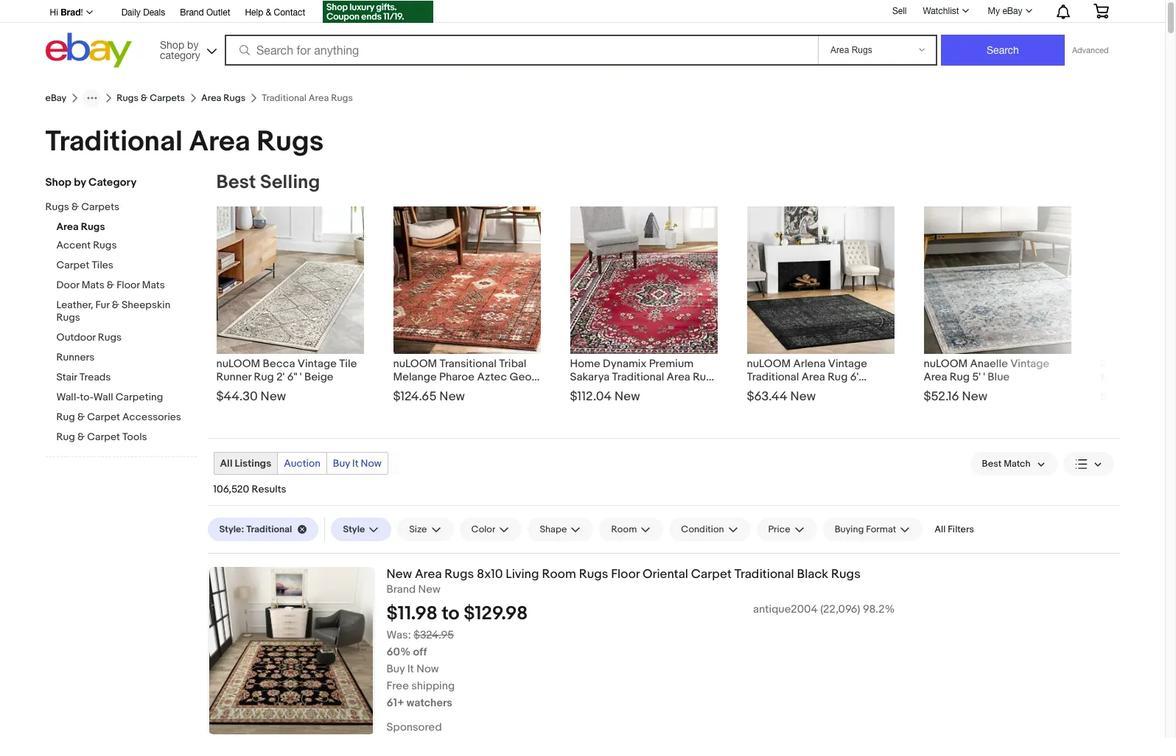 Task type: vqa. For each thing, say whether or not it's contained in the screenshot.


Task type: locate. For each thing, give the bounding box(es) containing it.
nuloom inside nuloom becca vintage tile runner rug 2' 6" ' beige $44.30 new
[[216, 357, 260, 371]]

1 nuloom from the left
[[216, 357, 260, 371]]

$63.44 new
[[747, 389, 816, 404]]

carpets down shop by category
[[81, 201, 119, 213]]

area up $11.98
[[415, 567, 442, 582]]

1 horizontal spatial best
[[983, 458, 1002, 470]]

nuloom transitional tribal melange pharoe aztec geo border orange 6' 7" x 9' link
[[393, 354, 541, 397]]

0 horizontal spatial by
[[74, 175, 86, 189]]

1 ' from the left
[[300, 370, 302, 384]]

2 ' from the left
[[984, 370, 986, 384]]

2 skid-resista link
[[1101, 354, 1177, 397]]

square
[[747, 383, 783, 397]]

x
[[493, 383, 499, 397]]

3 nuloom from the left
[[747, 357, 791, 371]]

room
[[612, 523, 637, 535], [542, 567, 576, 582]]

nuloom becca vintage tile runner rug 2' 6" ' beige image
[[216, 206, 364, 354]]

vintage inside the nuloom arlena vintage traditional area rug 6' square black
[[829, 357, 868, 371]]

1 horizontal spatial all
[[935, 523, 946, 535]]

buy
[[333, 457, 350, 470], [387, 662, 405, 676]]

it inside $11.98 to $129.98 was: $324.95 60% off buy it now free shipping 61+ watchers
[[408, 662, 414, 676]]

all
[[220, 457, 233, 470], [935, 523, 946, 535]]

it
[[352, 457, 359, 470], [408, 662, 414, 676]]

1 vertical spatial oriental
[[643, 567, 689, 582]]

vintage
[[298, 357, 337, 371], [829, 357, 868, 371], [1011, 357, 1050, 371]]

oriental down room dropdown button
[[643, 567, 689, 582]]

by left category
[[74, 175, 86, 189]]

1 vertical spatial black
[[797, 567, 829, 582]]

None submit
[[942, 35, 1065, 66]]

1 horizontal spatial brand
[[387, 582, 416, 596]]

0 horizontal spatial shop
[[45, 175, 71, 189]]

melange
[[393, 370, 437, 384]]

1 vertical spatial buy
[[387, 662, 405, 676]]

buying
[[835, 523, 864, 535]]

0 horizontal spatial it
[[352, 457, 359, 470]]

0 horizontal spatial best
[[216, 171, 256, 194]]

best left selling
[[216, 171, 256, 194]]

carpets down category
[[150, 92, 185, 104]]

1 horizontal spatial floor
[[611, 567, 640, 582]]

floor down 'carpet tiles' link
[[117, 279, 140, 291]]

1 vertical spatial carpets
[[81, 201, 119, 213]]

black up antique2004 (22,096) 98.2% at right
[[797, 567, 829, 582]]

none submit inside shop by category 'banner'
[[942, 35, 1065, 66]]

carpet tiles link
[[56, 259, 196, 273]]

traditional inside new area rugs 8x10 living room rugs floor oriental carpet traditional black rugs brand new
[[735, 567, 795, 582]]

3 vintage from the left
[[1011, 357, 1050, 371]]

rugs & carpets link
[[117, 92, 185, 104], [45, 201, 185, 215]]

by down brand outlet link
[[187, 39, 199, 51]]

nuloom inside nuloom transitional tribal melange pharoe aztec geo border orange 6' 7" x 9'
[[393, 357, 437, 371]]

brand left outlet at top left
[[180, 7, 204, 18]]

0 vertical spatial brand
[[180, 7, 204, 18]]

0 vertical spatial oriental
[[570, 383, 610, 397]]

nuloom up $52.16
[[924, 357, 968, 371]]

rug
[[254, 370, 274, 384], [693, 370, 713, 384], [828, 370, 848, 384], [950, 370, 970, 384], [56, 411, 75, 423], [56, 431, 75, 443]]

best left match
[[983, 458, 1002, 470]]

rug inside home dynamix premium sakarya traditional area rug oriental red 92x125
[[693, 370, 713, 384]]

nuloom inside the nuloom arlena vintage traditional area rug 6' square black
[[747, 357, 791, 371]]

black
[[785, 383, 813, 397], [797, 567, 829, 582]]

floor down room dropdown button
[[611, 567, 640, 582]]

selling
[[260, 171, 320, 194]]

1 horizontal spatial ebay
[[1003, 6, 1023, 16]]

rug inside the nuloom arlena vintage traditional area rug 6' square black
[[828, 370, 848, 384]]

nuloom up the $44.30
[[216, 357, 260, 371]]

1 vertical spatial room
[[542, 567, 576, 582]]

by for category
[[187, 39, 199, 51]]

1 horizontal spatial 6'
[[851, 370, 859, 384]]

carpet down wall
[[87, 411, 120, 423]]

nuloom transitional tribal melange pharoe aztec geo border orange 6' 7" x 9' image
[[393, 206, 541, 354]]

$129.98
[[464, 602, 528, 625]]

0 horizontal spatial 6'
[[470, 383, 478, 397]]

help
[[245, 7, 263, 18]]

1 mats from the left
[[82, 279, 105, 291]]

1 vertical spatial shop
[[45, 175, 71, 189]]

0 vertical spatial all
[[220, 457, 233, 470]]

shop left category
[[45, 175, 71, 189]]

oriental down home
[[570, 383, 610, 397]]

1 horizontal spatial room
[[612, 523, 637, 535]]

aztec
[[477, 370, 507, 384]]

match
[[1004, 458, 1031, 470]]

buy it now link
[[327, 453, 388, 474]]

transitional
[[440, 357, 497, 371]]

buy inside $11.98 to $129.98 was: $324.95 60% off buy it now free shipping 61+ watchers
[[387, 662, 405, 676]]

1 vertical spatial brand
[[387, 582, 416, 596]]

shop by category banner
[[42, 0, 1120, 72]]

vintage right arlena
[[829, 357, 868, 371]]

vintage inside nuloom becca vintage tile runner rug 2' 6" ' beige $44.30 new
[[298, 357, 337, 371]]

best for best match
[[983, 458, 1002, 470]]

' inside nuloom becca vintage tile runner rug 2' 6" ' beige $44.30 new
[[300, 370, 302, 384]]

0 horizontal spatial vintage
[[298, 357, 337, 371]]

it down off
[[408, 662, 414, 676]]

brand outlet link
[[180, 5, 230, 21]]

rug inside nuloom becca vintage tile runner rug 2' 6" ' beige $44.30 new
[[254, 370, 274, 384]]

1 horizontal spatial it
[[408, 662, 414, 676]]

0 vertical spatial now
[[361, 457, 382, 470]]

2 horizontal spatial vintage
[[1011, 357, 1050, 371]]

room inside dropdown button
[[612, 523, 637, 535]]

premium
[[649, 357, 694, 371]]

98.2%
[[863, 602, 895, 616]]

brand inside new area rugs 8x10 living room rugs floor oriental carpet traditional black rugs brand new
[[387, 582, 416, 596]]

all left filters
[[935, 523, 946, 535]]

ebay inside account navigation
[[1003, 6, 1023, 16]]

1 horizontal spatial carpets
[[150, 92, 185, 104]]

black down arlena
[[785, 383, 813, 397]]

area up $63.44 new
[[802, 370, 826, 384]]

rugs right ebay 'link'
[[117, 92, 139, 104]]

2
[[1101, 357, 1107, 371]]

1 vertical spatial rugs & carpets link
[[45, 201, 185, 215]]

accessories
[[122, 411, 181, 423]]

traditional
[[45, 125, 183, 159], [612, 370, 665, 384], [747, 370, 800, 384], [246, 523, 292, 535], [735, 567, 795, 582]]

area up accent
[[56, 220, 79, 233]]

6"
[[287, 370, 298, 384]]

' right 5'
[[984, 370, 986, 384]]

stair treads link
[[56, 371, 196, 385]]

carpets for rugs & carpets area rugs accent rugs carpet tiles door mats & floor mats leather, fur & sheepskin rugs outdoor rugs runners stair treads wall-to-wall carpeting rug & carpet accessories rug & carpet tools
[[81, 201, 119, 213]]

antique2004 (22,096) 98.2%
[[754, 602, 895, 616]]

room right living
[[542, 567, 576, 582]]

0 vertical spatial carpets
[[150, 92, 185, 104]]

nuloom up square
[[747, 357, 791, 371]]

nuloom up "border"
[[393, 357, 437, 371]]

1 vertical spatial all
[[935, 523, 946, 535]]

best inside 'best match' dropdown button
[[983, 458, 1002, 470]]

nuloom becca vintage tile runner rug 2' 6" ' beige link
[[216, 354, 364, 384]]

nuloom arlena vintage traditional area rug 6' square black link
[[747, 354, 895, 397]]

sheepskin
[[122, 299, 171, 311]]

by inside shop by category
[[187, 39, 199, 51]]

room inside new area rugs 8x10 living room rugs floor oriental carpet traditional black rugs brand new
[[542, 567, 576, 582]]

0 horizontal spatial all
[[220, 457, 233, 470]]

1 vertical spatial now
[[417, 662, 439, 676]]

shop
[[160, 39, 184, 51], [45, 175, 71, 189]]

1 vertical spatial it
[[408, 662, 414, 676]]

room button
[[600, 518, 664, 541]]

all for all listings
[[220, 457, 233, 470]]

mats up fur
[[82, 279, 105, 291]]

0 horizontal spatial carpets
[[81, 201, 119, 213]]

red
[[613, 383, 633, 397]]

vintage right blue
[[1011, 357, 1050, 371]]

your shopping cart image
[[1093, 4, 1110, 18]]

rugs & carpets
[[117, 92, 185, 104]]

new inside nuloom becca vintage tile runner rug 2' 6" ' beige $44.30 new
[[261, 389, 286, 404]]

hi brad !
[[50, 7, 83, 18]]

now up style dropdown button
[[361, 457, 382, 470]]

nuloom inside nuloom anaelle vintage area rug 5' ' blue $52.16 new
[[924, 357, 968, 371]]

my ebay link
[[980, 2, 1039, 20]]

area down 'area rugs' link
[[189, 125, 250, 159]]

0 horizontal spatial '
[[300, 370, 302, 384]]

0 horizontal spatial room
[[542, 567, 576, 582]]

4 nuloom from the left
[[924, 357, 968, 371]]

2 vintage from the left
[[829, 357, 868, 371]]

' right the 6"
[[300, 370, 302, 384]]

vintage for black
[[829, 357, 868, 371]]

1 vintage from the left
[[298, 357, 337, 371]]

1 horizontal spatial now
[[417, 662, 439, 676]]

6' left 7"
[[470, 383, 478, 397]]

door
[[56, 279, 79, 291]]

8x10
[[477, 567, 503, 582]]

area up $52.16
[[924, 370, 948, 384]]

brand up $11.98
[[387, 582, 416, 596]]

1 horizontal spatial '
[[984, 370, 986, 384]]

area up traditional area rugs
[[201, 92, 222, 104]]

now
[[361, 457, 382, 470], [417, 662, 439, 676]]

carpet down accent
[[56, 259, 89, 271]]

now inside buy it now link
[[361, 457, 382, 470]]

0 vertical spatial it
[[352, 457, 359, 470]]

area right the dynamix on the right
[[667, 370, 691, 384]]

watchers
[[407, 696, 453, 710]]

shop for shop by category
[[160, 39, 184, 51]]

$112.04
[[570, 389, 612, 404]]

0 horizontal spatial mats
[[82, 279, 105, 291]]

shop down deals
[[160, 39, 184, 51]]

style button
[[331, 518, 392, 541]]

0 horizontal spatial oriental
[[570, 383, 610, 397]]

carpets inside rugs & carpets area rugs accent rugs carpet tiles door mats & floor mats leather, fur & sheepskin rugs outdoor rugs runners stair treads wall-to-wall carpeting rug & carpet accessories rug & carpet tools
[[81, 201, 119, 213]]

shop inside shop by category
[[160, 39, 184, 51]]

by
[[187, 39, 199, 51], [74, 175, 86, 189]]

106,520 results
[[213, 483, 286, 495]]

1 horizontal spatial oriental
[[643, 567, 689, 582]]

brand
[[180, 7, 204, 18], [387, 582, 416, 596]]

0 vertical spatial shop
[[160, 39, 184, 51]]

mats up sheepskin
[[142, 279, 165, 291]]

rug inside nuloom anaelle vintage area rug 5' ' blue $52.16 new
[[950, 370, 970, 384]]

style:
[[219, 523, 244, 535]]

all filters
[[935, 523, 975, 535]]

carpet inside new area rugs 8x10 living room rugs floor oriental carpet traditional black rugs brand new
[[691, 567, 732, 582]]

0 vertical spatial black
[[785, 383, 813, 397]]

best
[[216, 171, 256, 194], [983, 458, 1002, 470]]

all inside button
[[935, 523, 946, 535]]

runner
[[216, 370, 252, 384]]

condition button
[[670, 518, 751, 541]]

area
[[201, 92, 222, 104], [189, 125, 250, 159], [56, 220, 79, 233], [667, 370, 691, 384], [802, 370, 826, 384], [924, 370, 948, 384], [415, 567, 442, 582]]

help & contact
[[245, 7, 305, 18]]

1 horizontal spatial by
[[187, 39, 199, 51]]

0 vertical spatial buy
[[333, 457, 350, 470]]

carpet down condition dropdown button
[[691, 567, 732, 582]]

now inside $11.98 to $129.98 was: $324.95 60% off buy it now free shipping 61+ watchers
[[417, 662, 439, 676]]

main content
[[208, 171, 1177, 738]]

main content containing best selling
[[208, 171, 1177, 738]]

buy right auction link
[[333, 457, 350, 470]]

advanced link
[[1065, 35, 1117, 65]]

1 horizontal spatial vintage
[[829, 357, 868, 371]]

brand outlet
[[180, 7, 230, 18]]

room up new area rugs 8x10 living room rugs floor oriental carpet traditional black rugs brand new
[[612, 523, 637, 535]]

floor inside rugs & carpets area rugs accent rugs carpet tiles door mats & floor mats leather, fur & sheepskin rugs outdoor rugs runners stair treads wall-to-wall carpeting rug & carpet accessories rug & carpet tools
[[117, 279, 140, 291]]

$11.98 to $129.98 was: $324.95 60% off buy it now free shipping 61+ watchers
[[387, 602, 528, 710]]

0 vertical spatial by
[[187, 39, 199, 51]]

area inside rugs & carpets area rugs accent rugs carpet tiles door mats & floor mats leather, fur & sheepskin rugs outdoor rugs runners stair treads wall-to-wall carpeting rug & carpet accessories rug & carpet tools
[[56, 220, 79, 233]]

new area rugs 8x10 living room rugs floor oriental carpet traditional black rugs image
[[208, 567, 375, 734]]

vintage right the 6"
[[298, 357, 337, 371]]

1 horizontal spatial mats
[[142, 279, 165, 291]]

1 vertical spatial by
[[74, 175, 86, 189]]

floor inside new area rugs 8x10 living room rugs floor oriental carpet traditional black rugs brand new
[[611, 567, 640, 582]]

results
[[252, 483, 286, 495]]

6' right arlena
[[851, 370, 859, 384]]

0 horizontal spatial floor
[[117, 279, 140, 291]]

1 horizontal spatial shop
[[160, 39, 184, 51]]

0 vertical spatial best
[[216, 171, 256, 194]]

2 nuloom from the left
[[393, 357, 437, 371]]

0 vertical spatial room
[[612, 523, 637, 535]]

all up '106,520'
[[220, 457, 233, 470]]

area inside home dynamix premium sakarya traditional area rug oriental red 92x125
[[667, 370, 691, 384]]

was:
[[387, 628, 411, 642]]

0 vertical spatial floor
[[117, 279, 140, 291]]

vintage inside nuloom anaelle vintage area rug 5' ' blue $52.16 new
[[1011, 357, 1050, 371]]

oriental inside home dynamix premium sakarya traditional area rug oriental red 92x125
[[570, 383, 610, 397]]

new
[[261, 389, 286, 404], [440, 389, 465, 404], [615, 389, 640, 404], [791, 389, 816, 404], [963, 389, 988, 404], [1142, 389, 1167, 404], [387, 567, 412, 582], [418, 582, 441, 596]]

1 vertical spatial floor
[[611, 567, 640, 582]]

it right auction link
[[352, 457, 359, 470]]

9'
[[501, 383, 510, 397]]

0 vertical spatial ebay
[[1003, 6, 1023, 16]]

advanced
[[1073, 46, 1109, 55]]

tile
[[339, 357, 357, 371]]

0 horizontal spatial now
[[361, 457, 382, 470]]

border
[[393, 383, 427, 397]]

106,520
[[213, 483, 249, 495]]

0 horizontal spatial ebay
[[45, 92, 66, 104]]

buy up free
[[387, 662, 405, 676]]

rugs down shape dropdown button
[[579, 567, 609, 582]]

1 vertical spatial best
[[983, 458, 1002, 470]]

1 horizontal spatial buy
[[387, 662, 405, 676]]

0 horizontal spatial brand
[[180, 7, 204, 18]]

now up shipping
[[417, 662, 439, 676]]

92x125
[[636, 383, 670, 397]]

watchlist link
[[915, 2, 976, 20]]

my ebay
[[988, 6, 1023, 16]]



Task type: describe. For each thing, give the bounding box(es) containing it.
rugs up accent
[[81, 220, 105, 233]]

1 vertical spatial ebay
[[45, 92, 66, 104]]

wall-
[[56, 391, 80, 403]]

sell
[[893, 6, 907, 16]]

shape
[[540, 523, 567, 535]]

nuloom for black
[[747, 357, 791, 371]]

vintage for '
[[298, 357, 337, 371]]

nuloom anaelle vintage area rug 5' ' blue image
[[924, 206, 1072, 354]]

filters
[[948, 523, 975, 535]]

color button
[[460, 518, 522, 541]]

daily
[[121, 7, 141, 18]]

blue
[[988, 370, 1010, 384]]

best selling
[[216, 171, 320, 194]]

new area rugs 8x10 living room rugs floor oriental carpet traditional black rugs brand new
[[387, 567, 861, 596]]

$63.44
[[747, 389, 788, 404]]

area inside new area rugs 8x10 living room rugs floor oriental carpet traditional black rugs brand new
[[415, 567, 442, 582]]

carpet down "rug & carpet accessories" link
[[87, 431, 120, 443]]

rugs down shop by category
[[45, 201, 69, 213]]

nuloom for $52.16
[[924, 357, 968, 371]]

off
[[413, 645, 427, 659]]

price
[[769, 523, 791, 535]]

rugs & carpets area rugs accent rugs carpet tiles door mats & floor mats leather, fur & sheepskin rugs outdoor rugs runners stair treads wall-to-wall carpeting rug & carpet accessories rug & carpet tools
[[45, 201, 181, 443]]

home dynamix premium sakarya traditional area rug oriental red 92x125 link
[[570, 354, 718, 397]]

all for all filters
[[935, 523, 946, 535]]

auction link
[[278, 453, 326, 474]]

2 skid-resista
[[1101, 357, 1177, 397]]

traditional inside home dynamix premium sakarya traditional area rug oriental red 92x125
[[612, 370, 665, 384]]

0 vertical spatial rugs & carpets link
[[117, 92, 185, 104]]

leather,
[[56, 299, 93, 311]]

deals
[[143, 7, 165, 18]]

shop for shop by category
[[45, 175, 71, 189]]

rugs up outdoor
[[56, 311, 80, 324]]

rug & carpet tools link
[[56, 431, 196, 445]]

listings
[[235, 457, 272, 470]]

2 skid-resistant area rug kitchen carpet floor mat chocolate brown image
[[1101, 229, 1177, 331]]

rugs left 8x10
[[445, 567, 474, 582]]

style: traditional link
[[208, 518, 319, 541]]

traditional area rugs
[[45, 125, 324, 159]]

style: traditional
[[219, 523, 292, 535]]

brand inside account navigation
[[180, 7, 204, 18]]

wall-to-wall carpeting link
[[56, 391, 196, 405]]

area rugs link
[[201, 92, 246, 104]]

nuloom anaelle vintage area rug 5' ' blue link
[[924, 354, 1072, 384]]

$11.98
[[387, 602, 438, 625]]

condition
[[681, 523, 724, 535]]

daily deals link
[[121, 5, 165, 21]]

2 mats from the left
[[142, 279, 165, 291]]

best match
[[983, 458, 1031, 470]]

best for best selling
[[216, 171, 256, 194]]

nuloom arlena vintage traditional area rug 6' square black image
[[747, 206, 895, 354]]

buy it now
[[333, 457, 382, 470]]

new inside nuloom anaelle vintage area rug 5' ' blue $52.16 new
[[963, 389, 988, 404]]

black inside the nuloom arlena vintage traditional area rug 6' square black
[[785, 383, 813, 397]]

dynamix
[[603, 357, 647, 371]]

living
[[506, 567, 539, 582]]

arlena
[[794, 357, 826, 371]]

price button
[[757, 518, 817, 541]]

anaelle
[[971, 357, 1008, 371]]

area inside the nuloom arlena vintage traditional area rug 6' square black
[[802, 370, 826, 384]]

nuloom anaelle vintage area rug 5' ' blue $52.16 new
[[924, 357, 1050, 404]]

shop by category
[[45, 175, 137, 189]]

outdoor
[[56, 331, 96, 344]]

rugs up runners link
[[98, 331, 122, 344]]

Search for anything text field
[[227, 36, 815, 64]]

nuloom transitional tribal melange pharoe aztec geo border orange 6' 7" x 9'
[[393, 357, 532, 397]]

6' inside nuloom transitional tribal melange pharoe aztec geo border orange 6' 7" x 9'
[[470, 383, 478, 397]]

size button
[[398, 518, 454, 541]]

home dynamix premium sakarya traditional area rug oriental red 92x125 image
[[570, 206, 718, 354]]

rugs up tiles
[[93, 239, 117, 251]]

$124.65
[[393, 389, 437, 404]]

home
[[570, 357, 601, 371]]

oriental inside new area rugs 8x10 living room rugs floor oriental carpet traditional black rugs brand new
[[643, 567, 689, 582]]

$124.65 new
[[393, 389, 465, 404]]

sponsored
[[387, 720, 442, 734]]

all filters button
[[929, 518, 981, 541]]

to
[[442, 602, 460, 625]]

contact
[[274, 7, 305, 18]]

view: list view image
[[1075, 456, 1103, 472]]

area rugs
[[201, 92, 246, 104]]

rugs up (22,096) at the right of page
[[832, 567, 861, 582]]

category
[[160, 49, 200, 61]]

get the coupon image
[[323, 1, 434, 23]]

daily deals
[[121, 7, 165, 18]]

$52.16
[[924, 389, 960, 404]]

nuloom for orange
[[393, 357, 437, 371]]

0 horizontal spatial buy
[[333, 457, 350, 470]]

sell link
[[886, 6, 914, 16]]

nuloom for '
[[216, 357, 260, 371]]

best match button
[[971, 452, 1058, 476]]

leather, fur & sheepskin rugs link
[[56, 299, 196, 325]]

2'
[[277, 370, 285, 384]]

nuloom arlena vintage traditional area rug 6' square black
[[747, 357, 868, 397]]

by for category
[[74, 175, 86, 189]]

color
[[472, 523, 496, 535]]

auction
[[284, 457, 321, 470]]

& inside account navigation
[[266, 7, 272, 18]]

rug & carpet accessories link
[[56, 411, 196, 425]]

rugs up traditional area rugs
[[224, 92, 246, 104]]

accent
[[56, 239, 91, 251]]

wall
[[94, 391, 113, 403]]

skid-
[[1110, 357, 1139, 371]]

style
[[343, 523, 365, 535]]

$324.95
[[414, 628, 454, 642]]

5'
[[973, 370, 981, 384]]

my
[[988, 6, 1001, 16]]

brad
[[61, 7, 81, 18]]

6' inside the nuloom arlena vintage traditional area rug 6' square black
[[851, 370, 859, 384]]

60%
[[387, 645, 411, 659]]

rugs up selling
[[257, 125, 324, 159]]

shop by category button
[[153, 33, 220, 65]]

to-
[[80, 391, 94, 403]]

traditional inside the nuloom arlena vintage traditional area rug 6' square black
[[747, 370, 800, 384]]

door mats & floor mats link
[[56, 279, 196, 293]]

' inside nuloom anaelle vintage area rug 5' ' blue $52.16 new
[[984, 370, 986, 384]]

!
[[81, 7, 83, 18]]

carpets for rugs & carpets
[[150, 92, 185, 104]]

vintage for $52.16
[[1011, 357, 1050, 371]]

account navigation
[[42, 0, 1120, 25]]

it inside buy it now link
[[352, 457, 359, 470]]

black inside new area rugs 8x10 living room rugs floor oriental carpet traditional black rugs brand new
[[797, 567, 829, 582]]

pharoe
[[439, 370, 475, 384]]

treads
[[79, 371, 111, 383]]

area inside nuloom anaelle vintage area rug 5' ' blue $52.16 new
[[924, 370, 948, 384]]

outdoor rugs link
[[56, 331, 196, 345]]

tribal
[[499, 357, 527, 371]]

antique2004
[[754, 602, 818, 616]]

$39.95
[[1101, 389, 1139, 404]]

$39.95 new
[[1101, 389, 1167, 404]]



